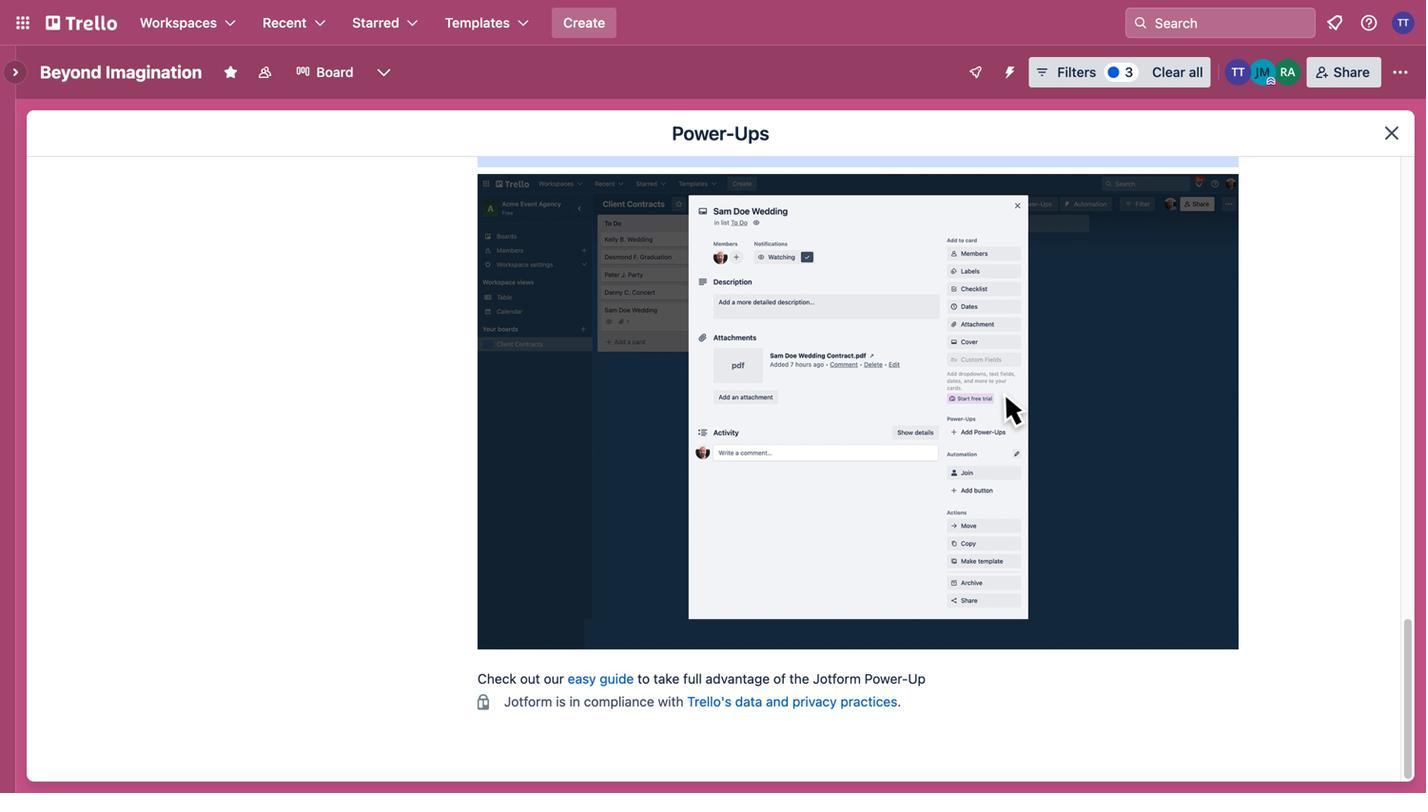 Task type: vqa. For each thing, say whether or not it's contained in the screenshot.
the feedback in Get actionable client feedback on websites in Trello with screenshots & metadata.
no



Task type: describe. For each thing, give the bounding box(es) containing it.
practices
[[841, 694, 898, 710]]

filters
[[1058, 64, 1097, 80]]

terry turtle (terryturtle) image
[[1225, 59, 1252, 86]]

1 horizontal spatial jotform
[[813, 672, 861, 687]]

clear all button
[[1145, 57, 1211, 88]]

templates button
[[434, 8, 541, 38]]

0 vertical spatial power-
[[672, 122, 735, 144]]

out
[[520, 672, 540, 687]]

up
[[908, 672, 926, 687]]

check
[[478, 672, 517, 687]]

and
[[766, 694, 789, 710]]

clear all
[[1153, 64, 1204, 80]]

the
[[790, 672, 809, 687]]

recent button
[[251, 8, 337, 38]]

jotform is in compliance with trello's data and privacy practices .
[[504, 694, 902, 710]]

compliance
[[584, 694, 654, 710]]

Search field
[[1149, 9, 1315, 37]]

workspace visible image
[[257, 65, 273, 80]]

our
[[544, 672, 564, 687]]

workspaces
[[140, 15, 217, 30]]

3
[[1125, 64, 1134, 80]]

Board name text field
[[30, 57, 212, 88]]

imagination
[[105, 62, 202, 82]]

power ups image
[[968, 65, 983, 80]]

check out our easy guide to take full advantage of the jotform power-up
[[478, 672, 926, 687]]

starred button
[[341, 8, 430, 38]]

privacy
[[793, 694, 837, 710]]

ups
[[735, 122, 770, 144]]

power-ups
[[672, 122, 770, 144]]

beyond
[[40, 62, 102, 82]]

board
[[316, 64, 354, 80]]

guide
[[600, 672, 634, 687]]

0 horizontal spatial jotform
[[504, 694, 552, 710]]

to
[[638, 672, 650, 687]]



Task type: locate. For each thing, give the bounding box(es) containing it.
all
[[1189, 64, 1204, 80]]

screenshot1 image
[[478, 0, 1239, 168], [478, 174, 1239, 650]]

2 screenshot1 image from the top
[[478, 174, 1239, 650]]

terry turtle (terryturtle) image
[[1392, 11, 1415, 34]]

1 vertical spatial screenshot1 image
[[478, 174, 1239, 650]]

with
[[658, 694, 684, 710]]

0 vertical spatial screenshot1 image
[[478, 0, 1239, 168]]

starred
[[352, 15, 399, 30]]

jeremy miller (jeremymiller198) image
[[1250, 59, 1277, 86]]

board link
[[284, 57, 365, 88]]

templates
[[445, 15, 510, 30]]

this member is an admin of this board. image
[[1267, 77, 1276, 86]]

1 vertical spatial power-
[[865, 672, 908, 687]]

jotform
[[813, 672, 861, 687], [504, 694, 552, 710]]

1 screenshot1 image from the top
[[478, 0, 1239, 168]]

share
[[1334, 64, 1370, 80]]

advantage
[[706, 672, 770, 687]]

power-
[[672, 122, 735, 144], [865, 672, 908, 687]]

beyond imagination
[[40, 62, 202, 82]]

ruby anderson (rubyanderson7) image
[[1275, 59, 1302, 86]]

0 vertical spatial jotform
[[813, 672, 861, 687]]

star or unstar board image
[[223, 65, 238, 80]]

search image
[[1133, 15, 1149, 30]]

share button
[[1307, 57, 1382, 88]]

clear
[[1153, 64, 1186, 80]]

recent
[[263, 15, 307, 30]]

data
[[735, 694, 763, 710]]

primary element
[[0, 0, 1426, 46]]

is
[[556, 694, 566, 710]]

in
[[570, 694, 580, 710]]

create button
[[552, 8, 617, 38]]

of
[[774, 672, 786, 687]]

easy guide link
[[568, 672, 634, 687]]

take
[[654, 672, 680, 687]]

.
[[898, 694, 902, 710]]

full
[[683, 672, 702, 687]]

trello's
[[687, 694, 732, 710]]

customize views image
[[375, 63, 394, 82]]

back to home image
[[46, 8, 117, 38]]

trello's data and privacy practices link
[[687, 694, 898, 710]]

easy
[[568, 672, 596, 687]]

create
[[563, 15, 605, 30]]

workspaces button
[[128, 8, 247, 38]]

open information menu image
[[1360, 13, 1379, 32]]

jotform down out
[[504, 694, 552, 710]]

1 vertical spatial jotform
[[504, 694, 552, 710]]

automation image
[[995, 57, 1021, 84]]

0 notifications image
[[1324, 11, 1347, 34]]

0 horizontal spatial power-
[[672, 122, 735, 144]]

show menu image
[[1391, 63, 1410, 82]]

jotform up privacy
[[813, 672, 861, 687]]

1 horizontal spatial power-
[[865, 672, 908, 687]]



